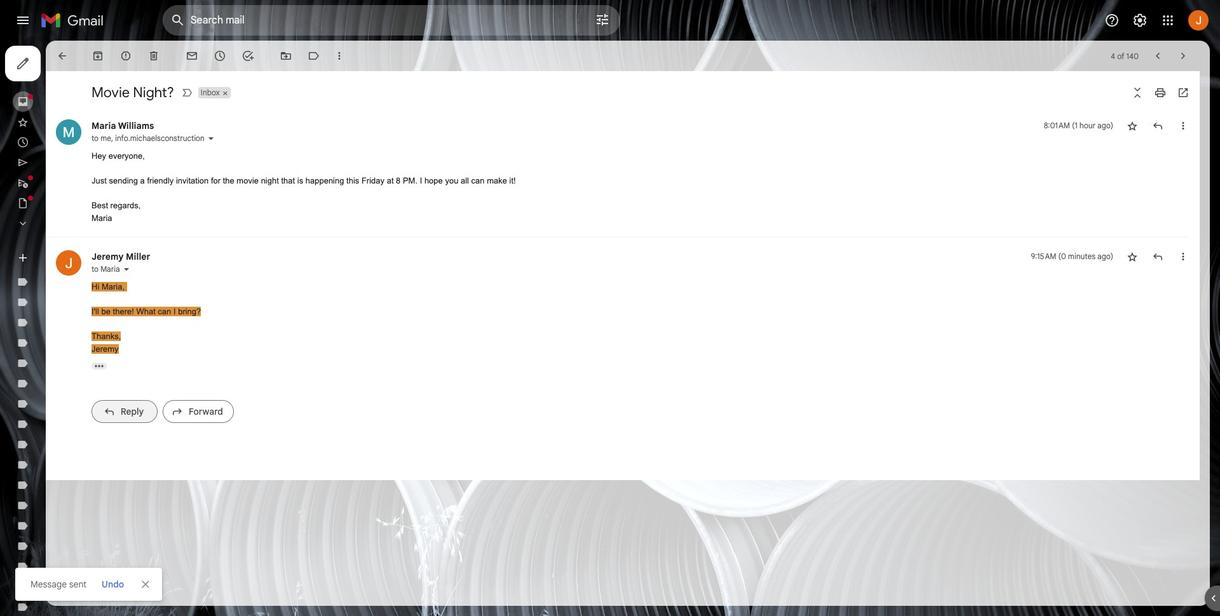 Task type: describe. For each thing, give the bounding box(es) containing it.
1 jeremy from the top
[[92, 251, 124, 263]]

minutes
[[1068, 252, 1096, 261]]

this
[[346, 176, 359, 186]]

alert containing message sent
[[15, 29, 1200, 601]]

a
[[140, 176, 145, 186]]

8:01 am (1 hour ago)
[[1044, 121, 1114, 130]]

night?
[[133, 84, 174, 101]]

happening
[[306, 176, 344, 186]]

to for to me , info.michaelsconstruction
[[92, 133, 99, 143]]

regards,
[[110, 201, 141, 210]]

to me , info.michaelsconstruction
[[92, 133, 205, 143]]

just sending a friendly invitation for the movie night that is happening this friday at 8 pm. i hope you all can make it!
[[92, 176, 516, 186]]

there!
[[113, 307, 134, 317]]

(1
[[1072, 121, 1078, 130]]

i'll
[[92, 307, 99, 317]]

back to inbox image
[[56, 50, 69, 62]]

older image
[[1177, 50, 1190, 62]]

be
[[101, 307, 111, 317]]

me
[[101, 133, 111, 143]]

bring?
[[178, 307, 201, 317]]

(0
[[1059, 252, 1066, 261]]

140
[[1127, 51, 1139, 61]]

message sent
[[31, 579, 86, 590]]

1 vertical spatial i
[[173, 307, 176, 317]]

at
[[387, 176, 394, 186]]

movie
[[92, 84, 130, 101]]

of
[[1117, 51, 1125, 61]]

mark as unread image
[[186, 50, 198, 62]]

1 vertical spatial can
[[158, 307, 171, 317]]

archive image
[[92, 50, 104, 62]]

8:01 am
[[1044, 121, 1070, 130]]

undo
[[102, 579, 124, 590]]

inbox button
[[198, 87, 221, 99]]

reply link
[[92, 400, 158, 423]]

4 of 140
[[1111, 51, 1139, 61]]

just
[[92, 176, 107, 186]]

to for to maria
[[92, 264, 99, 274]]

report spam image
[[119, 50, 132, 62]]

sending
[[109, 176, 138, 186]]

add to tasks image
[[242, 50, 254, 62]]

that
[[281, 176, 295, 186]]

Search mail text field
[[191, 14, 559, 27]]

search mail image
[[167, 9, 189, 32]]

ago) for jeremy miller
[[1098, 252, 1114, 261]]

pm.
[[403, 176, 418, 186]]

info.michaelsconstruction
[[115, 133, 205, 143]]

9:15 am (0 minutes ago) cell
[[1031, 250, 1114, 263]]

i'll be there! what can i bring?
[[92, 307, 201, 317]]

hour
[[1080, 121, 1096, 130]]

best
[[92, 201, 108, 210]]

thanks,
[[92, 332, 121, 341]]

what
[[136, 307, 156, 317]]

jeremy inside thanks, jeremy
[[92, 344, 119, 354]]

4
[[1111, 51, 1116, 61]]

0 vertical spatial can
[[471, 176, 485, 186]]

advanced search options image
[[590, 7, 615, 32]]

everyone,
[[109, 151, 145, 161]]

hi maria,
[[92, 282, 127, 292]]

jeremy miller
[[92, 251, 150, 263]]

more image
[[333, 50, 346, 62]]

2 vertical spatial maria
[[101, 264, 120, 274]]



Task type: vqa. For each thing, say whether or not it's contained in the screenshot.
the "8:01 am (1 hour ago)" cell on the right top of page
yes



Task type: locate. For each thing, give the bounding box(es) containing it.
1 ago) from the top
[[1098, 121, 1114, 130]]

reply
[[121, 406, 144, 418]]

forward
[[189, 406, 223, 418]]

jeremy down thanks,
[[92, 344, 119, 354]]

support image
[[1105, 13, 1120, 28]]

1 vertical spatial show details image
[[122, 266, 130, 273]]

1 horizontal spatial show details image
[[207, 135, 215, 142]]

friendly
[[147, 176, 174, 186]]

to left me
[[92, 133, 99, 143]]

to maria
[[92, 264, 120, 274]]

sent
[[69, 579, 86, 590]]

0 vertical spatial to
[[92, 133, 99, 143]]

i left bring?
[[173, 307, 176, 317]]

hey
[[92, 151, 106, 161]]

list
[[46, 107, 1190, 435]]

not starred image
[[1126, 119, 1139, 132]]

show details image
[[207, 135, 215, 142], [122, 266, 130, 273]]

night
[[261, 176, 279, 186]]

the
[[223, 176, 234, 186]]

hi
[[92, 282, 99, 292]]

9:15 am
[[1031, 252, 1057, 261]]

newer image
[[1152, 50, 1164, 62]]

9:15 am (0 minutes ago)
[[1031, 252, 1114, 261]]

maria,
[[102, 282, 125, 292]]

navigation
[[0, 41, 153, 617]]

8:01 am (1 hour ago) cell
[[1044, 119, 1114, 132]]

can
[[471, 176, 485, 186], [158, 307, 171, 317]]

ago) inside cell
[[1098, 252, 1114, 261]]

1 horizontal spatial can
[[471, 176, 485, 186]]

show details image up for
[[207, 135, 215, 142]]

0 vertical spatial show details image
[[207, 135, 215, 142]]

for
[[211, 176, 221, 186]]

maria down best
[[92, 213, 112, 223]]

settings image
[[1133, 13, 1148, 28]]

gmail image
[[41, 8, 110, 33]]

make
[[487, 176, 507, 186]]

,
[[111, 133, 113, 143]]

1 vertical spatial ago)
[[1098, 252, 1114, 261]]

ago) right minutes
[[1098, 252, 1114, 261]]

1 vertical spatial to
[[92, 264, 99, 274]]

1 vertical spatial jeremy
[[92, 344, 119, 354]]

0 vertical spatial jeremy
[[92, 251, 124, 263]]

maria inside best regards, maria
[[92, 213, 112, 223]]

jeremy up to maria
[[92, 251, 124, 263]]

0 horizontal spatial i
[[173, 307, 176, 317]]

None search field
[[163, 5, 620, 36]]

maria williams
[[92, 120, 154, 132]]

invitation
[[176, 176, 209, 186]]

it!
[[509, 176, 516, 186]]

alert
[[15, 29, 1200, 601]]

ago)
[[1098, 121, 1114, 130], [1098, 252, 1114, 261]]

best regards, maria
[[92, 201, 141, 223]]

not starred image
[[1126, 250, 1139, 263]]

jeremy
[[92, 251, 124, 263], [92, 344, 119, 354]]

labels image
[[308, 50, 320, 62]]

delete image
[[147, 50, 160, 62]]

williams
[[118, 120, 154, 132]]

maria up me
[[92, 120, 116, 132]]

show details image for miller
[[122, 266, 130, 273]]

to up hi
[[92, 264, 99, 274]]

movie
[[237, 176, 259, 186]]

0 horizontal spatial show details image
[[122, 266, 130, 273]]

Not starred checkbox
[[1126, 119, 1139, 132]]

0 vertical spatial ago)
[[1098, 121, 1114, 130]]

show details image for williams
[[207, 135, 215, 142]]

you
[[445, 176, 459, 186]]

1 vertical spatial maria
[[92, 213, 112, 223]]

show trimmed content image
[[92, 363, 107, 370]]

1 to from the top
[[92, 133, 99, 143]]

hope
[[425, 176, 443, 186]]

is
[[297, 176, 303, 186]]

can right all
[[471, 176, 485, 186]]

maria
[[92, 120, 116, 132], [92, 213, 112, 223], [101, 264, 120, 274]]

movie night?
[[92, 84, 174, 101]]

2 to from the top
[[92, 264, 99, 274]]

i right pm. on the left of page
[[420, 176, 422, 186]]

ago) right hour
[[1098, 121, 1114, 130]]

snooze image
[[214, 50, 226, 62]]

main menu image
[[15, 13, 31, 28]]

friday
[[362, 176, 385, 186]]

list containing maria williams
[[46, 107, 1190, 435]]

Not starred checkbox
[[1126, 250, 1139, 263]]

0 horizontal spatial can
[[158, 307, 171, 317]]

message
[[31, 579, 67, 590]]

forward link
[[163, 400, 234, 423]]

maria down jeremy miller
[[101, 264, 120, 274]]

2 ago) from the top
[[1098, 252, 1114, 261]]

all
[[461, 176, 469, 186]]

0 vertical spatial i
[[420, 176, 422, 186]]

0 vertical spatial maria
[[92, 120, 116, 132]]

i
[[420, 176, 422, 186], [173, 307, 176, 317]]

2 jeremy from the top
[[92, 344, 119, 354]]

1 horizontal spatial i
[[420, 176, 422, 186]]

show details image down jeremy miller
[[122, 266, 130, 273]]

to
[[92, 133, 99, 143], [92, 264, 99, 274]]

undo alert
[[97, 573, 129, 596]]

hey everyone,
[[92, 151, 145, 161]]

can right the what
[[158, 307, 171, 317]]

thanks, jeremy
[[92, 332, 121, 354]]

ago) inside cell
[[1098, 121, 1114, 130]]

ago) for maria williams
[[1098, 121, 1114, 130]]

miller
[[126, 251, 150, 263]]

move to image
[[280, 50, 292, 62]]

inbox
[[201, 88, 220, 97]]

8
[[396, 176, 401, 186]]



